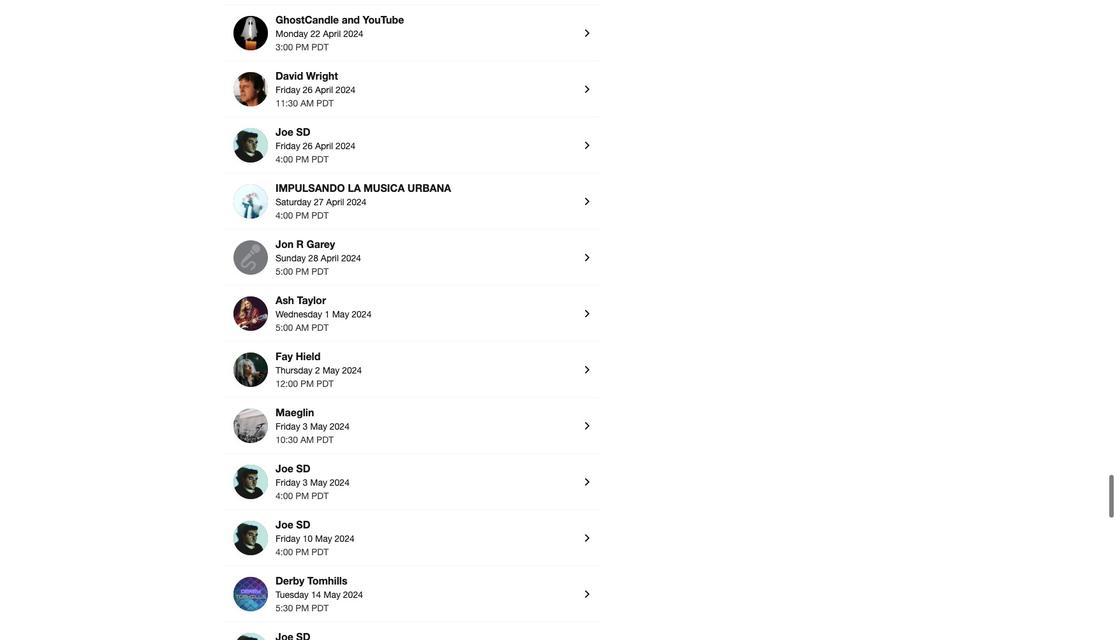 Task type: describe. For each thing, give the bounding box(es) containing it.
pm inside 'joe sd friday 26 april 2024 4:00 pm pdt'
[[296, 154, 309, 165]]

2024 inside the joe sd friday 3 may 2024 4:00 pm pdt
[[330, 478, 350, 488]]

saturday
[[276, 197, 312, 207]]

2024 inside "impulsando la musica urbana saturday 27 april 2024 4:00 pm pdt"
[[347, 197, 367, 207]]

ghostcandle
[[276, 13, 339, 25]]

joe sd friday 26 april 2024 4:00 pm pdt
[[276, 126, 356, 165]]

3:00
[[276, 42, 293, 52]]

sunday
[[276, 253, 306, 264]]

april inside jon r garey sunday 28 april 2024 5:00 pm pdt
[[321, 253, 339, 264]]

david
[[276, 70, 303, 82]]

2024 inside ghostcandle and youtube monday 22 april 2024 3:00 pm pdt
[[344, 29, 364, 39]]

sd for joe sd friday 26 april 2024 4:00 pm pdt
[[296, 126, 311, 138]]

pdt inside maeglin friday 3 may 2024 10:30 am pdt
[[317, 435, 334, 446]]

sd for joe sd friday 3 may 2024 4:00 pm pdt
[[296, 463, 311, 475]]

2024 inside joe sd friday 10 may 2024 4:00 pm pdt
[[335, 534, 355, 544]]

pdt inside jon r garey sunday 28 april 2024 5:00 pm pdt
[[312, 267, 329, 277]]

am inside maeglin friday 3 may 2024 10:30 am pdt
[[301, 435, 314, 446]]

26 for wright
[[303, 85, 313, 95]]

tomhills
[[308, 575, 348, 587]]

pdt inside ash taylor wednesday 1 may 2024 5:00 am pdt
[[312, 323, 329, 333]]

4:00 inside "impulsando la musica urbana saturday 27 april 2024 4:00 pm pdt"
[[276, 211, 293, 221]]

pdt inside derby tomhills tuesday 14 may 2024 5:30 pm pdt
[[312, 604, 329, 614]]

am for wright
[[301, 98, 314, 108]]

ash taylor wednesday 1 may 2024 5:00 am pdt
[[276, 294, 372, 333]]

am for taylor
[[296, 323, 309, 333]]

4:00 for joe sd friday 3 may 2024 4:00 pm pdt
[[276, 492, 293, 502]]

2024 inside jon r garey sunday 28 april 2024 5:00 pm pdt
[[342, 253, 361, 264]]

may inside maeglin friday 3 may 2024 10:30 am pdt
[[310, 422, 327, 432]]

pdt inside 'joe sd friday 26 april 2024 4:00 pm pdt'
[[312, 154, 329, 165]]

may for joe sd friday 10 may 2024 4:00 pm pdt
[[315, 534, 332, 544]]

2024 inside fay hield thursday 2 may 2024 12:00 pm pdt
[[342, 366, 362, 376]]

r
[[297, 238, 304, 250]]

may for joe sd friday 3 may 2024 4:00 pm pdt
[[310, 478, 327, 488]]

pdt inside "impulsando la musica urbana saturday 27 april 2024 4:00 pm pdt"
[[312, 211, 329, 221]]

friday for joe sd friday 10 may 2024 4:00 pm pdt
[[276, 534, 300, 544]]

pdt inside fay hield thursday 2 may 2024 12:00 pm pdt
[[317, 379, 334, 389]]

2 year aniverarsary image
[[234, 578, 268, 612]]

hield
[[296, 350, 321, 363]]

10
[[303, 534, 313, 544]]

wright
[[306, 70, 338, 82]]

fay hield thursday 2 may 2024 12:00 pm pdt
[[276, 350, 362, 389]]

david wright friday 26 april 2024 11:30 am pdt
[[276, 70, 356, 108]]

tuesday
[[276, 590, 309, 601]]

may for fay hield thursday 2 may 2024 12:00 pm pdt
[[323, 366, 340, 376]]

sd for joe sd friday 10 may 2024 4:00 pm pdt
[[296, 519, 311, 531]]

2024 inside maeglin friday 3 may 2024 10:30 am pdt
[[330, 422, 350, 432]]

27
[[314, 197, 324, 207]]

youtube
[[363, 13, 404, 25]]

friday inside maeglin friday 3 may 2024 10:30 am pdt
[[276, 422, 300, 432]]

impulsando la musica urbana image
[[234, 184, 268, 219]]

pdt inside joe sd friday 10 may 2024 4:00 pm pdt
[[312, 548, 329, 558]]

la
[[348, 182, 361, 194]]



Task type: locate. For each thing, give the bounding box(es) containing it.
may up joe sd friday 10 may 2024 4:00 pm pdt
[[310, 478, 327, 488]]

5:00 inside ash taylor wednesday 1 may 2024 5:00 am pdt
[[276, 323, 293, 333]]

joe inside joe sd friday 10 may 2024 4:00 pm pdt
[[276, 519, 294, 531]]

4:00 right w4: stream image
[[276, 154, 293, 165]]

may down tomhills
[[324, 590, 341, 601]]

may for derby tomhills tuesday 14 may 2024 5:30 pm pdt
[[324, 590, 341, 601]]

maeglin
[[276, 407, 314, 419]]

beyond the airwaves live streamed concert #10 image
[[234, 72, 268, 107]]

pm inside the joe sd friday 3 may 2024 4:00 pm pdt
[[296, 492, 309, 502]]

am right 10:30
[[301, 435, 314, 446]]

garey
[[307, 238, 335, 250]]

2024 right 10
[[335, 534, 355, 544]]

may
[[332, 310, 349, 320], [323, 366, 340, 376], [310, 422, 327, 432], [310, 478, 327, 488], [315, 534, 332, 544], [324, 590, 341, 601]]

2 vertical spatial joe
[[276, 519, 294, 531]]

2024 right 28
[[342, 253, 361, 264]]

3 inside the joe sd friday 3 may 2024 4:00 pm pdt
[[303, 478, 308, 488]]

2024 down wright
[[336, 85, 356, 95]]

pm down 28
[[296, 267, 309, 277]]

pm down 10
[[296, 548, 309, 558]]

4:00
[[276, 154, 293, 165], [276, 211, 293, 221], [276, 492, 293, 502], [276, 548, 293, 558]]

pm down saturday
[[296, 211, 309, 221]]

april
[[323, 29, 341, 39], [315, 85, 333, 95], [315, 141, 333, 151], [326, 197, 345, 207], [321, 253, 339, 264]]

2024 down tomhills
[[343, 590, 363, 601]]

pm down thursday at the bottom left
[[301, 379, 314, 389]]

4:00 inside 'joe sd friday 26 april 2024 4:00 pm pdt'
[[276, 154, 293, 165]]

pm down monday
[[296, 42, 309, 52]]

28
[[309, 253, 319, 264]]

joe
[[276, 126, 294, 138], [276, 463, 294, 475], [276, 519, 294, 531]]

w4: stream image
[[234, 128, 268, 163]]

sd inside the joe sd friday 3 may 2024 4:00 pm pdt
[[296, 463, 311, 475]]

friday up 11:30
[[276, 85, 300, 95]]

26 inside david wright friday 26 april 2024 11:30 am pdt
[[303, 85, 313, 95]]

3 sd from the top
[[296, 519, 311, 531]]

0 vertical spatial sd
[[296, 126, 311, 138]]

taylor
[[297, 294, 326, 306]]

4:00 inside joe sd friday 10 may 2024 4:00 pm pdt
[[276, 548, 293, 558]]

may right 2
[[323, 366, 340, 376]]

joe for joe sd friday 3 may 2024 4:00 pm pdt
[[276, 463, 294, 475]]

joe inside 'joe sd friday 26 april 2024 4:00 pm pdt'
[[276, 126, 294, 138]]

4:00 right w6: stream image
[[276, 492, 293, 502]]

26 up impulsando
[[303, 141, 313, 151]]

0 vertical spatial 3
[[303, 422, 308, 432]]

friday for joe sd friday 26 april 2024 4:00 pm pdt
[[276, 141, 300, 151]]

live to your living room image
[[234, 353, 268, 387]]

derby tomhills tuesday 14 may 2024 5:30 pm pdt
[[276, 575, 363, 614]]

2 joe from the top
[[276, 463, 294, 475]]

2 26 from the top
[[303, 141, 313, 151]]

10:30
[[276, 435, 298, 446]]

1 3 from the top
[[303, 422, 308, 432]]

pdt down 10
[[312, 548, 329, 558]]

2
[[315, 366, 320, 376]]

4 friday from the top
[[276, 478, 300, 488]]

2024 inside 'joe sd friday 26 april 2024 4:00 pm pdt'
[[336, 141, 356, 151]]

2024 up joe sd friday 10 may 2024 4:00 pm pdt
[[330, 478, 350, 488]]

pm up impulsando
[[296, 154, 309, 165]]

jon r garey sunday 28 april 2024 5:00 pm pdt
[[276, 238, 361, 277]]

friday inside joe sd friday 10 may 2024 4:00 pm pdt
[[276, 534, 300, 544]]

3 inside maeglin friday 3 may 2024 10:30 am pdt
[[303, 422, 308, 432]]

0 vertical spatial 26
[[303, 85, 313, 95]]

pdt inside the joe sd friday 3 may 2024 4:00 pm pdt
[[312, 492, 329, 502]]

2024 right 1
[[352, 310, 372, 320]]

4:00 up "derby"
[[276, 548, 293, 558]]

joe for joe sd friday 10 may 2024 4:00 pm pdt
[[276, 519, 294, 531]]

pm inside jon r garey sunday 28 april 2024 5:00 pm pdt
[[296, 267, 309, 277]]

impulsando la musica urbana saturday 27 april 2024 4:00 pm pdt
[[276, 182, 452, 221]]

am inside david wright friday 26 april 2024 11:30 am pdt
[[301, 98, 314, 108]]

friday
[[276, 85, 300, 95], [276, 141, 300, 151], [276, 422, 300, 432], [276, 478, 300, 488], [276, 534, 300, 544]]

pm
[[296, 42, 309, 52], [296, 154, 309, 165], [296, 211, 309, 221], [296, 267, 309, 277], [301, 379, 314, 389], [296, 492, 309, 502], [296, 548, 309, 558], [296, 604, 309, 614]]

april inside 'joe sd friday 26 april 2024 4:00 pm pdt'
[[315, 141, 333, 151]]

maeglin friday 3 may 2024 10:30 am pdt
[[276, 407, 350, 446]]

impulsando
[[276, 182, 345, 194]]

am right 11:30
[[301, 98, 314, 108]]

4 4:00 from the top
[[276, 548, 293, 558]]

am inside ash taylor wednesday 1 may 2024 5:00 am pdt
[[296, 323, 309, 333]]

friday right w6: stream image
[[276, 478, 300, 488]]

jon
[[276, 238, 294, 250]]

2024 inside ash taylor wednesday 1 may 2024 5:00 am pdt
[[352, 310, 372, 320]]

musica
[[364, 182, 405, 194]]

1
[[325, 310, 330, 320]]

sd down 10:30
[[296, 463, 311, 475]]

4:00 down saturday
[[276, 211, 293, 221]]

5 friday from the top
[[276, 534, 300, 544]]

2 5:00 from the top
[[276, 323, 293, 333]]

26 down wright
[[303, 85, 313, 95]]

monday
[[276, 29, 308, 39]]

joe inside the joe sd friday 3 may 2024 4:00 pm pdt
[[276, 463, 294, 475]]

pdt
[[312, 42, 329, 52], [317, 98, 334, 108], [312, 154, 329, 165], [312, 211, 329, 221], [312, 267, 329, 277], [312, 323, 329, 333], [317, 379, 334, 389], [317, 435, 334, 446], [312, 492, 329, 502], [312, 548, 329, 558], [312, 604, 329, 614]]

may right 10
[[315, 534, 332, 544]]

5:00 down the sunday
[[276, 267, 293, 277]]

april up impulsando
[[315, 141, 333, 151]]

4:00 for joe sd friday 10 may 2024 4:00 pm pdt
[[276, 548, 293, 558]]

friday inside david wright friday 26 april 2024 11:30 am pdt
[[276, 85, 300, 95]]

2024 up la
[[336, 141, 356, 151]]

2024 down fay hield thursday 2 may 2024 12:00 pm pdt
[[330, 422, 350, 432]]

haunted tour image
[[234, 16, 268, 50]]

2024 right 2
[[342, 366, 362, 376]]

ash
[[276, 294, 294, 306]]

april inside "impulsando la musica urbana saturday 27 april 2024 4:00 pm pdt"
[[326, 197, 345, 207]]

and
[[342, 13, 360, 25]]

5:30
[[276, 604, 293, 614]]

friday up 10:30
[[276, 422, 300, 432]]

joe down 11:30
[[276, 126, 294, 138]]

0 vertical spatial 5:00
[[276, 267, 293, 277]]

wednesday
[[276, 310, 322, 320]]

april inside ghostcandle and youtube monday 22 april 2024 3:00 pm pdt
[[323, 29, 341, 39]]

am down wednesday
[[296, 323, 309, 333]]

friday left 10
[[276, 534, 300, 544]]

3
[[303, 422, 308, 432], [303, 478, 308, 488]]

1 4:00 from the top
[[276, 154, 293, 165]]

pm inside "impulsando la musica urbana saturday 27 april 2024 4:00 pm pdt"
[[296, 211, 309, 221]]

1 vertical spatial joe
[[276, 463, 294, 475]]

pdt down 14
[[312, 604, 329, 614]]

friday right w4: stream image
[[276, 141, 300, 151]]

pdt up joe sd friday 10 may 2024 4:00 pm pdt
[[312, 492, 329, 502]]

april right 28
[[321, 253, 339, 264]]

joe sd friday 10 may 2024 4:00 pm pdt
[[276, 519, 355, 558]]

pdt down 27
[[312, 211, 329, 221]]

joe sd friday 3 may 2024 4:00 pm pdt
[[276, 463, 350, 502]]

2024 inside david wright friday 26 april 2024 11:30 am pdt
[[336, 85, 356, 95]]

1 26 from the top
[[303, 85, 313, 95]]

14
[[311, 590, 321, 601]]

1 joe from the top
[[276, 126, 294, 138]]

sd inside 'joe sd friday 26 april 2024 4:00 pm pdt'
[[296, 126, 311, 138]]

joe right the w7: stream image at left
[[276, 519, 294, 531]]

3 friday from the top
[[276, 422, 300, 432]]

22
[[311, 29, 321, 39]]

sd up 10
[[296, 519, 311, 531]]

may inside the joe sd friday 3 may 2024 4:00 pm pdt
[[310, 478, 327, 488]]

ghostcandle and youtube monday 22 april 2024 3:00 pm pdt
[[276, 13, 404, 52]]

friday inside 'joe sd friday 26 april 2024 4:00 pm pdt'
[[276, 141, 300, 151]]

3 down maeglin
[[303, 422, 308, 432]]

am
[[301, 98, 314, 108], [296, 323, 309, 333], [301, 435, 314, 446]]

thursday
[[276, 366, 313, 376]]

maeglin - live stream @ stagehouse image
[[234, 409, 268, 444]]

jon garey @ stageit : beatles and beyond image
[[234, 241, 268, 275]]

2024 down la
[[347, 197, 367, 207]]

pm inside joe sd friday 10 may 2024 4:00 pm pdt
[[296, 548, 309, 558]]

w6: stream image
[[234, 465, 268, 500]]

w7: stream image
[[234, 522, 268, 556]]

april right 27
[[326, 197, 345, 207]]

sd down 11:30
[[296, 126, 311, 138]]

1 vertical spatial 5:00
[[276, 323, 293, 333]]

april inside david wright friday 26 april 2024 11:30 am pdt
[[315, 85, 333, 95]]

friday inside the joe sd friday 3 may 2024 4:00 pm pdt
[[276, 478, 300, 488]]

sd inside joe sd friday 10 may 2024 4:00 pm pdt
[[296, 519, 311, 531]]

12:00
[[276, 379, 298, 389]]

sd
[[296, 126, 311, 138], [296, 463, 311, 475], [296, 519, 311, 531]]

derby
[[276, 575, 305, 587]]

pm down 'tuesday'
[[296, 604, 309, 614]]

ash wednesdays livestream image
[[234, 297, 268, 331]]

pdt down 1
[[312, 323, 329, 333]]

0 vertical spatial am
[[301, 98, 314, 108]]

may inside derby tomhills tuesday 14 may 2024 5:30 pm pdt
[[324, 590, 341, 601]]

2 vertical spatial am
[[301, 435, 314, 446]]

1 sd from the top
[[296, 126, 311, 138]]

5:00
[[276, 267, 293, 277], [276, 323, 293, 333]]

april down wright
[[315, 85, 333, 95]]

2 vertical spatial sd
[[296, 519, 311, 531]]

may for ash taylor wednesday 1 may 2024 5:00 am pdt
[[332, 310, 349, 320]]

3 right w6: stream image
[[303, 478, 308, 488]]

pdt down wright
[[317, 98, 334, 108]]

26
[[303, 85, 313, 95], [303, 141, 313, 151]]

pdt down 22
[[312, 42, 329, 52]]

pdt inside david wright friday 26 april 2024 11:30 am pdt
[[317, 98, 334, 108]]

friday for david wright friday 26 april 2024 11:30 am pdt
[[276, 85, 300, 95]]

2 sd from the top
[[296, 463, 311, 475]]

pm up 10
[[296, 492, 309, 502]]

5:00 down wednesday
[[276, 323, 293, 333]]

pdt down 28
[[312, 267, 329, 277]]

2024 down the and
[[344, 29, 364, 39]]

26 for sd
[[303, 141, 313, 151]]

2 friday from the top
[[276, 141, 300, 151]]

friday for joe sd friday 3 may 2024 4:00 pm pdt
[[276, 478, 300, 488]]

2024 inside derby tomhills tuesday 14 may 2024 5:30 pm pdt
[[343, 590, 363, 601]]

pdt up impulsando
[[312, 154, 329, 165]]

fay
[[276, 350, 293, 363]]

pdt right 10:30
[[317, 435, 334, 446]]

1 vertical spatial 26
[[303, 141, 313, 151]]

1 vertical spatial 3
[[303, 478, 308, 488]]

pm inside ghostcandle and youtube monday 22 april 2024 3:00 pm pdt
[[296, 42, 309, 52]]

joe down 10:30
[[276, 463, 294, 475]]

april right 22
[[323, 29, 341, 39]]

may inside fay hield thursday 2 may 2024 12:00 pm pdt
[[323, 366, 340, 376]]

26 inside 'joe sd friday 26 april 2024 4:00 pm pdt'
[[303, 141, 313, 151]]

pdt inside ghostcandle and youtube monday 22 april 2024 3:00 pm pdt
[[312, 42, 329, 52]]

joe for joe sd friday 26 april 2024 4:00 pm pdt
[[276, 126, 294, 138]]

3 joe from the top
[[276, 519, 294, 531]]

5:00 inside jon r garey sunday 28 april 2024 5:00 pm pdt
[[276, 267, 293, 277]]

2 4:00 from the top
[[276, 211, 293, 221]]

0 vertical spatial joe
[[276, 126, 294, 138]]

1 5:00 from the top
[[276, 267, 293, 277]]

1 friday from the top
[[276, 85, 300, 95]]

1 vertical spatial am
[[296, 323, 309, 333]]

pdt down 2
[[317, 379, 334, 389]]

pm inside derby tomhills tuesday 14 may 2024 5:30 pm pdt
[[296, 604, 309, 614]]

3 4:00 from the top
[[276, 492, 293, 502]]

4:00 inside the joe sd friday 3 may 2024 4:00 pm pdt
[[276, 492, 293, 502]]

may down maeglin
[[310, 422, 327, 432]]

2 3 from the top
[[303, 478, 308, 488]]

may inside ash taylor wednesday 1 may 2024 5:00 am pdt
[[332, 310, 349, 320]]

1 vertical spatial sd
[[296, 463, 311, 475]]

urbana
[[408, 182, 452, 194]]

pm inside fay hield thursday 2 may 2024 12:00 pm pdt
[[301, 379, 314, 389]]

may right 1
[[332, 310, 349, 320]]

11:30
[[276, 98, 298, 108]]

4:00 for joe sd friday 26 april 2024 4:00 pm pdt
[[276, 154, 293, 165]]

2024
[[344, 29, 364, 39], [336, 85, 356, 95], [336, 141, 356, 151], [347, 197, 367, 207], [342, 253, 361, 264], [352, 310, 372, 320], [342, 366, 362, 376], [330, 422, 350, 432], [330, 478, 350, 488], [335, 534, 355, 544], [343, 590, 363, 601]]

may inside joe sd friday 10 may 2024 4:00 pm pdt
[[315, 534, 332, 544]]



Task type: vqa. For each thing, say whether or not it's contained in the screenshot.
Friday within the David Wright Friday 26 April 2024 11:30 AM PDT
yes



